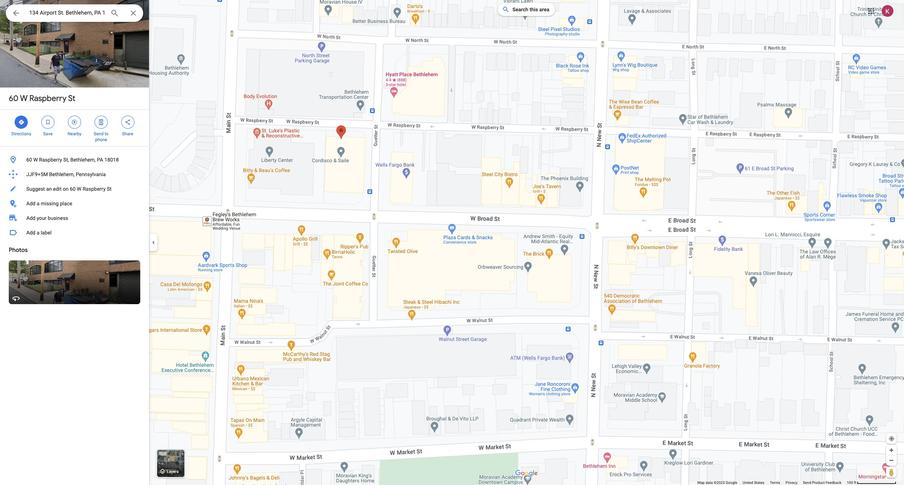 Task type: vqa. For each thing, say whether or not it's contained in the screenshot.
View in 'BUTTON'
no



Task type: locate. For each thing, give the bounding box(es) containing it.
google account: kenny nguyen  
(kenny.nguyen@adept.ai) image
[[882, 5, 894, 17]]

0 horizontal spatial w
[[20, 94, 28, 104]]

2 vertical spatial 60
[[70, 186, 76, 192]]

w for 60 w raspberry st, bethlehem, pa 18018
[[33, 157, 38, 163]]

60 up 
[[9, 94, 18, 104]]

1 vertical spatial 60
[[26, 157, 32, 163]]

business
[[48, 216, 68, 221]]

2 vertical spatial w
[[77, 186, 81, 192]]

raspberry for st,
[[39, 157, 62, 163]]


[[124, 118, 131, 126]]

suggest
[[26, 186, 45, 192]]

united
[[743, 482, 753, 486]]

60 right on
[[70, 186, 76, 192]]

1 add from the top
[[26, 201, 35, 207]]

footer
[[698, 481, 847, 486]]

add left your
[[26, 216, 35, 221]]

0 vertical spatial raspberry
[[29, 94, 67, 104]]

raspberry inside button
[[39, 157, 62, 163]]

suggest an edit on 60 w raspberry st
[[26, 186, 112, 192]]

60 inside 60 w raspberry st, bethlehem, pa 18018 button
[[26, 157, 32, 163]]

a left the label
[[37, 230, 39, 236]]

send left product
[[803, 482, 811, 486]]

label
[[41, 230, 52, 236]]

60 up jjf9+5m
[[26, 157, 32, 163]]

raspberry
[[29, 94, 67, 104], [39, 157, 62, 163], [83, 186, 106, 192]]

st
[[68, 94, 75, 104], [107, 186, 112, 192]]

18018
[[104, 157, 119, 163]]

1 vertical spatial w
[[33, 157, 38, 163]]

add down suggest
[[26, 201, 35, 207]]

collapse side panel image
[[149, 239, 157, 247]]

bethlehem, inside jjf9+5m bethlehem, pennsylvania button
[[49, 172, 75, 178]]

None field
[[29, 8, 104, 17]]

place
[[60, 201, 72, 207]]

1 vertical spatial add
[[26, 216, 35, 221]]

add left the label
[[26, 230, 35, 236]]

0 vertical spatial send
[[94, 132, 104, 137]]

bethlehem, up pennsylvania at top
[[70, 157, 96, 163]]

st up 
[[68, 94, 75, 104]]

send for send to phone
[[94, 132, 104, 137]]

add inside button
[[26, 230, 35, 236]]

add for add a label
[[26, 230, 35, 236]]

2 vertical spatial add
[[26, 230, 35, 236]]

raspberry for st
[[29, 94, 67, 104]]

add a label button
[[0, 226, 149, 240]]

add
[[26, 201, 35, 207], [26, 216, 35, 221], [26, 230, 35, 236]]

w inside button
[[33, 157, 38, 163]]

0 horizontal spatial st
[[68, 94, 75, 104]]

a left 'missing'
[[37, 201, 39, 207]]

a inside button
[[37, 230, 39, 236]]

layers
[[167, 470, 179, 475]]

a inside button
[[37, 201, 39, 207]]

raspberry up 
[[29, 94, 67, 104]]

1 horizontal spatial send
[[803, 482, 811, 486]]

add a label
[[26, 230, 52, 236]]

send up phone
[[94, 132, 104, 137]]

60 inside suggest an edit on 60 w raspberry st button
[[70, 186, 76, 192]]

60 w raspberry st, bethlehem, pa 18018
[[26, 157, 119, 163]]

directions
[[11, 132, 31, 137]]

bethlehem, up on
[[49, 172, 75, 178]]

3 add from the top
[[26, 230, 35, 236]]

footer inside google maps element
[[698, 481, 847, 486]]

0 vertical spatial add
[[26, 201, 35, 207]]

0 horizontal spatial send
[[94, 132, 104, 137]]

2 add from the top
[[26, 216, 35, 221]]

add a missing place
[[26, 201, 72, 207]]

show your location image
[[889, 436, 895, 443]]

100
[[847, 482, 853, 486]]

60 w raspberry st
[[9, 94, 75, 104]]

1 horizontal spatial w
[[33, 157, 38, 163]]

product
[[812, 482, 825, 486]]

add your business link
[[0, 211, 149, 226]]

0 vertical spatial a
[[37, 201, 39, 207]]

add inside button
[[26, 201, 35, 207]]

map data ©2023 google
[[698, 482, 737, 486]]

1 a from the top
[[37, 201, 39, 207]]

60
[[9, 94, 18, 104], [26, 157, 32, 163], [70, 186, 76, 192]]

1 horizontal spatial 60
[[26, 157, 32, 163]]

1 vertical spatial bethlehem,
[[49, 172, 75, 178]]

1 vertical spatial a
[[37, 230, 39, 236]]

jjf9+5m
[[26, 172, 48, 178]]

1 vertical spatial st
[[107, 186, 112, 192]]

w up jjf9+5m
[[33, 157, 38, 163]]

pa
[[97, 157, 103, 163]]

map
[[698, 482, 705, 486]]

w right on
[[77, 186, 81, 192]]

bethlehem,
[[70, 157, 96, 163], [49, 172, 75, 178]]

footer containing map data ©2023 google
[[698, 481, 847, 486]]

send
[[94, 132, 104, 137], [803, 482, 811, 486]]

0 horizontal spatial 60
[[9, 94, 18, 104]]

this
[[530, 7, 538, 12]]

terms button
[[770, 481, 780, 486]]

w
[[20, 94, 28, 104], [33, 157, 38, 163], [77, 186, 81, 192]]

0 vertical spatial 60
[[9, 94, 18, 104]]

2 horizontal spatial 60
[[70, 186, 76, 192]]

a
[[37, 201, 39, 207], [37, 230, 39, 236]]

pennsylvania
[[76, 172, 106, 178]]

1 vertical spatial send
[[803, 482, 811, 486]]

2 vertical spatial raspberry
[[83, 186, 106, 192]]

2 horizontal spatial w
[[77, 186, 81, 192]]

0 vertical spatial w
[[20, 94, 28, 104]]

send inside button
[[803, 482, 811, 486]]

1 vertical spatial raspberry
[[39, 157, 62, 163]]

send inside send to phone
[[94, 132, 104, 137]]

2 a from the top
[[37, 230, 39, 236]]

raspberry left st,
[[39, 157, 62, 163]]

suggest an edit on 60 w raspberry st button
[[0, 182, 149, 197]]

w up 
[[20, 94, 28, 104]]

100 ft
[[847, 482, 857, 486]]

share
[[122, 132, 133, 137]]

st down the 18018
[[107, 186, 112, 192]]

to
[[105, 132, 109, 137]]

0 vertical spatial st
[[68, 94, 75, 104]]

raspberry down pennsylvania at top
[[83, 186, 106, 192]]

none field inside the 134 airport st. bethlehem, pa 18015 field
[[29, 8, 104, 17]]

1 horizontal spatial st
[[107, 186, 112, 192]]

60 for 60 w raspberry st
[[9, 94, 18, 104]]

0 vertical spatial bethlehem,
[[70, 157, 96, 163]]



Task type: describe. For each thing, give the bounding box(es) containing it.
jjf9+5m bethlehem, pennsylvania
[[26, 172, 106, 178]]

your
[[37, 216, 47, 221]]

zoom in image
[[889, 448, 894, 454]]

united states button
[[743, 481, 765, 486]]

send product feedback
[[803, 482, 842, 486]]

feedback
[[826, 482, 842, 486]]

a for label
[[37, 230, 39, 236]]


[[71, 118, 78, 126]]

a for missing
[[37, 201, 39, 207]]

photos
[[9, 247, 28, 254]]

st,
[[63, 157, 69, 163]]

data
[[706, 482, 713, 486]]

raspberry inside button
[[83, 186, 106, 192]]

134 Airport St. Bethlehem, PA 18015 field
[[6, 4, 143, 22]]

w inside button
[[77, 186, 81, 192]]

jjf9+5m bethlehem, pennsylvania button
[[0, 167, 149, 182]]

add your business
[[26, 216, 68, 221]]

send product feedback button
[[803, 481, 842, 486]]

add for add your business
[[26, 216, 35, 221]]

search this area button
[[498, 3, 555, 16]]

missing
[[41, 201, 59, 207]]


[[12, 8, 20, 18]]

send for send product feedback
[[803, 482, 811, 486]]

©2023
[[714, 482, 725, 486]]

bethlehem, inside 60 w raspberry st, bethlehem, pa 18018 button
[[70, 157, 96, 163]]

on
[[63, 186, 69, 192]]

st inside suggest an edit on 60 w raspberry st button
[[107, 186, 112, 192]]

 button
[[6, 4, 26, 23]]

show street view coverage image
[[886, 468, 897, 479]]

ft
[[854, 482, 857, 486]]

phone
[[95, 137, 107, 142]]

add for add a missing place
[[26, 201, 35, 207]]

save
[[43, 132, 53, 137]]


[[45, 118, 51, 126]]

zoom out image
[[889, 459, 894, 464]]

search this area
[[513, 7, 550, 12]]

send to phone
[[94, 132, 109, 142]]

edit
[[53, 186, 62, 192]]

 search field
[[6, 4, 143, 23]]

google
[[726, 482, 737, 486]]

actions for 60 w raspberry st region
[[0, 110, 149, 147]]

search
[[513, 7, 528, 12]]

60 for 60 w raspberry st, bethlehem, pa 18018
[[26, 157, 32, 163]]


[[18, 118, 25, 126]]

add a missing place button
[[0, 197, 149, 211]]

states
[[754, 482, 765, 486]]

nearby
[[68, 132, 81, 137]]

w for 60 w raspberry st
[[20, 94, 28, 104]]


[[98, 118, 104, 126]]

google maps element
[[0, 0, 904, 486]]

privacy
[[786, 482, 798, 486]]

60 w raspberry st main content
[[0, 0, 149, 486]]

100 ft button
[[847, 482, 897, 486]]

area
[[539, 7, 550, 12]]

60 w raspberry st, bethlehem, pa 18018 button
[[0, 153, 149, 167]]

terms
[[770, 482, 780, 486]]

privacy button
[[786, 481, 798, 486]]

an
[[46, 186, 52, 192]]

united states
[[743, 482, 765, 486]]



